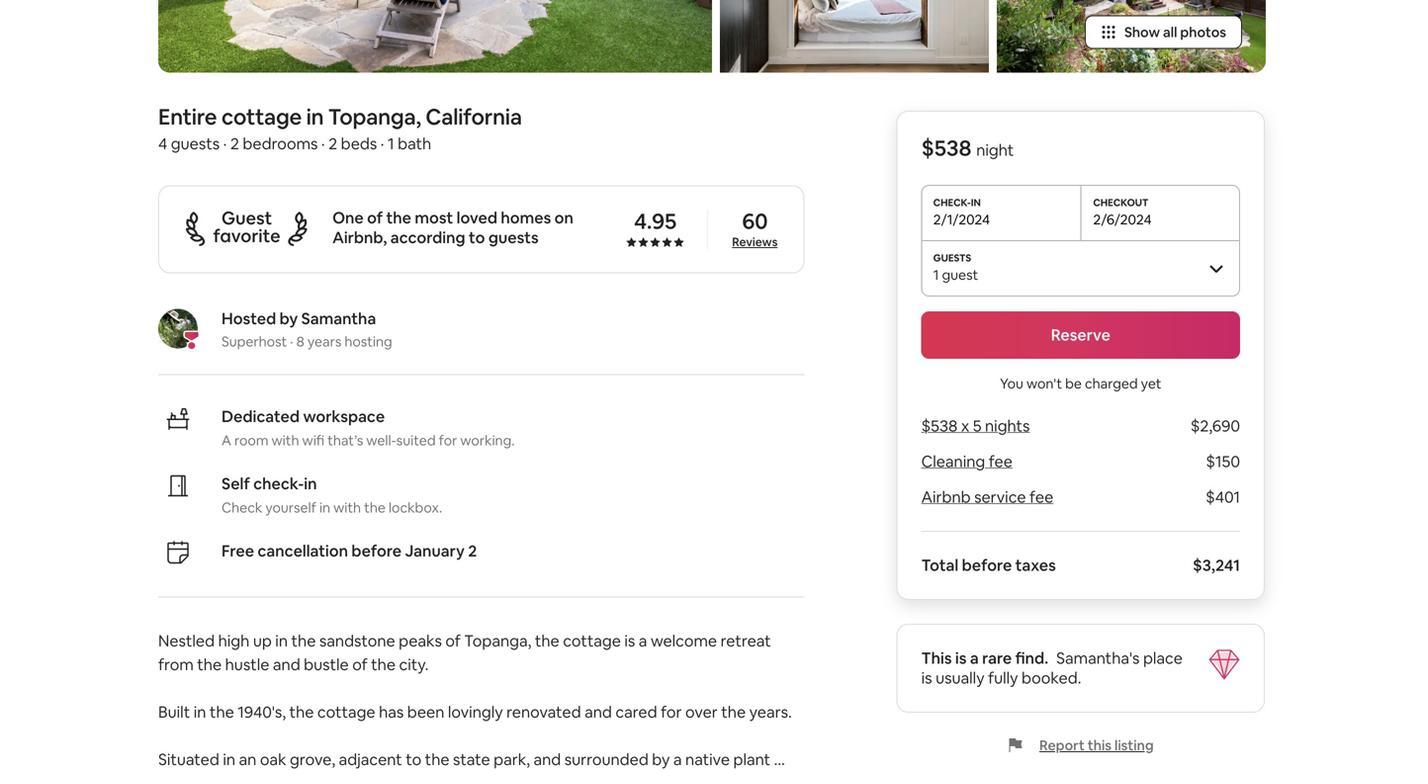 Task type: vqa. For each thing, say whether or not it's contained in the screenshot.
"Resources"
no



Task type: locate. For each thing, give the bounding box(es) containing it.
of down sandstone
[[352, 655, 368, 675]]

0 horizontal spatial to
[[406, 750, 421, 770]]

0 horizontal spatial for
[[439, 432, 457, 449]]

hustle
[[225, 655, 269, 675]]

0 vertical spatial guests
[[171, 133, 220, 154]]

0 vertical spatial to
[[469, 227, 485, 248]]

1 horizontal spatial a
[[673, 750, 682, 770]]

before down lockbox.
[[351, 541, 402, 561]]

in inside nestled high up in the sandstone peaks of topanga, the cottage is a welcome retreat from the hustle and bustle of the city.
[[275, 631, 288, 651]]

1 vertical spatial cottage
[[563, 631, 621, 651]]

lovingly
[[448, 702, 503, 722]]

the left lockbox.
[[364, 499, 386, 517]]

cottage up the cared
[[563, 631, 621, 651]]

0 vertical spatial cottage
[[221, 103, 302, 131]]

superhost
[[222, 333, 287, 350]]

be
[[1065, 375, 1082, 393]]

a left "welcome"
[[639, 631, 647, 651]]

1 horizontal spatial before
[[962, 555, 1012, 576]]

1 vertical spatial of
[[445, 631, 461, 651]]

of right peaks
[[445, 631, 461, 651]]

guests left on at the top
[[488, 227, 539, 248]]

and inside "situated in an oak grove, adjacent to the state park, and surrounded by a native plant"
[[534, 750, 561, 770]]

1 guest button
[[921, 240, 1240, 296]]

cared
[[616, 702, 657, 722]]

1 horizontal spatial is
[[921, 668, 932, 688]]

2 left bedrooms
[[230, 133, 239, 154]]

0 horizontal spatial with
[[271, 432, 299, 449]]

the
[[386, 208, 411, 228], [364, 499, 386, 517], [291, 631, 316, 651], [535, 631, 559, 651], [197, 655, 222, 675], [371, 655, 396, 675], [210, 702, 234, 722], [289, 702, 314, 722], [721, 702, 746, 722], [425, 750, 450, 770]]

cleaning fee
[[921, 451, 1013, 472]]

bedrooms
[[243, 133, 318, 154]]

a inside "situated in an oak grove, adjacent to the state park, and surrounded by a native plant"
[[673, 750, 682, 770]]

in right 'built'
[[194, 702, 206, 722]]

1 horizontal spatial and
[[534, 750, 561, 770]]

topanga, up "lovingly"
[[464, 631, 531, 651]]

in left the an
[[223, 750, 235, 770]]

0 horizontal spatial by
[[280, 308, 298, 329]]

by inside "situated in an oak grove, adjacent to the state park, and surrounded by a native plant"
[[652, 750, 670, 770]]

60
[[742, 207, 768, 235]]

· left 8
[[290, 333, 293, 350]]

airbnb service fee button
[[921, 487, 1054, 507]]

cleaning
[[921, 451, 985, 472]]

and for been
[[585, 702, 612, 722]]

0 vertical spatial of
[[367, 208, 383, 228]]

loved
[[457, 208, 497, 228]]

oak
[[260, 750, 286, 770]]

and right park,
[[534, 750, 561, 770]]

retreat
[[721, 631, 771, 651]]

1 vertical spatial 1
[[933, 266, 939, 284]]

to right most
[[469, 227, 485, 248]]

0 horizontal spatial fee
[[989, 451, 1013, 472]]

suited
[[396, 432, 436, 449]]

to inside "situated in an oak grove, adjacent to the state park, and surrounded by a native plant"
[[406, 750, 421, 770]]

most
[[415, 208, 453, 228]]

this is a rare find.
[[921, 648, 1049, 669]]

fee right service
[[1030, 487, 1054, 507]]

topanga, up 'beds'
[[328, 103, 421, 131]]

before right the total
[[962, 555, 1012, 576]]

1 horizontal spatial topanga,
[[464, 631, 531, 651]]

1 horizontal spatial by
[[652, 750, 670, 770]]

2 horizontal spatial and
[[585, 702, 612, 722]]

0 horizontal spatial a
[[639, 631, 647, 651]]

usually
[[936, 668, 985, 688]]

in up yourself
[[304, 474, 317, 494]]

1 vertical spatial and
[[585, 702, 612, 722]]

working.
[[460, 432, 515, 449]]

and left the cared
[[585, 702, 612, 722]]

yourself
[[265, 499, 316, 517]]

0 horizontal spatial 1
[[388, 133, 394, 154]]

guests inside entire cottage in topanga, california 4 guests · 2 bedrooms · 2 beds · 1 bath
[[171, 133, 220, 154]]

in right yourself
[[319, 499, 330, 517]]

4.95
[[634, 207, 676, 235]]

2 left 'beds'
[[328, 133, 337, 154]]

0 horizontal spatial topanga,
[[328, 103, 421, 131]]

cottage up bedrooms
[[221, 103, 302, 131]]

0 horizontal spatial 2
[[230, 133, 239, 154]]

cottage
[[221, 103, 302, 131], [563, 631, 621, 651], [317, 702, 375, 722]]

a left rare
[[970, 648, 979, 669]]

hosted by samantha superhost · 8 years hosting
[[222, 308, 392, 350]]

reviews
[[732, 234, 778, 250]]

$538 left night
[[921, 134, 972, 162]]

2 horizontal spatial cottage
[[563, 631, 621, 651]]

is left "welcome"
[[624, 631, 635, 651]]

· right 'beds'
[[381, 133, 384, 154]]

with left wifi
[[271, 432, 299, 449]]

1 left bath
[[388, 133, 394, 154]]

fee up service
[[989, 451, 1013, 472]]

the left state
[[425, 750, 450, 770]]

guests inside one of the most loved homes on airbnb, according to guests
[[488, 227, 539, 248]]

2 right january
[[468, 541, 477, 561]]

and right hustle
[[273, 655, 300, 675]]

by inside hosted by samantha superhost · 8 years hosting
[[280, 308, 298, 329]]

a left native at the bottom of page
[[673, 750, 682, 770]]

park,
[[494, 750, 530, 770]]

1 horizontal spatial fee
[[1030, 487, 1054, 507]]

2 horizontal spatial is
[[955, 648, 967, 669]]

in
[[306, 103, 324, 131], [304, 474, 317, 494], [319, 499, 330, 517], [275, 631, 288, 651], [194, 702, 206, 722], [223, 750, 235, 770]]

the up renovated
[[535, 631, 559, 651]]

guests down entire
[[171, 133, 220, 154]]

for
[[439, 432, 457, 449], [661, 702, 682, 722]]

0 horizontal spatial and
[[273, 655, 300, 675]]

all
[[1163, 23, 1177, 41]]

with
[[271, 432, 299, 449], [333, 499, 361, 517]]

is left usually on the right
[[921, 668, 932, 688]]

1 vertical spatial $538
[[921, 416, 958, 436]]

$538 for $538 x 5 nights
[[921, 416, 958, 436]]

1 vertical spatial topanga,
[[464, 631, 531, 651]]

0 vertical spatial by
[[280, 308, 298, 329]]

is
[[624, 631, 635, 651], [955, 648, 967, 669], [921, 668, 932, 688]]

entire
[[158, 103, 217, 131]]

0 vertical spatial for
[[439, 432, 457, 449]]

plant
[[733, 750, 770, 770]]

1 horizontal spatial with
[[333, 499, 361, 517]]

topanga, inside nestled high up in the sandstone peaks of topanga, the cottage is a welcome retreat from the hustle and bustle of the city.
[[464, 631, 531, 651]]

4
[[158, 133, 167, 154]]

1 vertical spatial guests
[[488, 227, 539, 248]]

city.
[[399, 655, 429, 675]]

is right "this" on the right bottom of the page
[[955, 648, 967, 669]]

1 horizontal spatial 1
[[933, 266, 939, 284]]

1 vertical spatial by
[[652, 750, 670, 770]]

nights
[[985, 416, 1030, 436]]

in up bedrooms
[[306, 103, 324, 131]]

been
[[407, 702, 444, 722]]

built in the 1940's, the cottage has been lovingly renovated and cared for over the years.
[[158, 702, 792, 722]]

adjacent
[[339, 750, 402, 770]]

the left city.
[[371, 655, 396, 675]]

from
[[158, 655, 194, 675]]

1 horizontal spatial cottage
[[317, 702, 375, 722]]

0 vertical spatial and
[[273, 655, 300, 675]]

the left most
[[386, 208, 411, 228]]

$538 left x
[[921, 416, 958, 436]]

with up free cancellation before january 2
[[333, 499, 361, 517]]

of right the 'one'
[[367, 208, 383, 228]]

0 vertical spatial topanga,
[[328, 103, 421, 131]]

state
[[453, 750, 490, 770]]

entire cottage in topanga, california 4 guests · 2 bedrooms · 2 beds · 1 bath
[[158, 103, 522, 154]]

$401
[[1206, 487, 1240, 507]]

1 vertical spatial with
[[333, 499, 361, 517]]

0 vertical spatial with
[[271, 432, 299, 449]]

0 horizontal spatial guests
[[171, 133, 220, 154]]

a inside nestled high up in the sandstone peaks of topanga, the cottage is a welcome retreat from the hustle and bustle of the city.
[[639, 631, 647, 651]]

topanga,
[[328, 103, 421, 131], [464, 631, 531, 651]]

cottage left has
[[317, 702, 375, 722]]

you won't be charged yet
[[1000, 375, 1162, 393]]

1 vertical spatial fee
[[1030, 487, 1054, 507]]

by left native at the bottom of page
[[652, 750, 670, 770]]

2/1/2024
[[933, 211, 990, 228]]

for inside dedicated workspace a room with wifi that's well-suited for working.
[[439, 432, 457, 449]]

2 vertical spatial and
[[534, 750, 561, 770]]

renovated
[[506, 702, 581, 722]]

1 left guest
[[933, 266, 939, 284]]

1 horizontal spatial guests
[[488, 227, 539, 248]]

·
[[223, 133, 227, 154], [321, 133, 325, 154], [381, 133, 384, 154], [290, 333, 293, 350]]

samantha's
[[1056, 648, 1140, 669]]

1 horizontal spatial to
[[469, 227, 485, 248]]

2 $538 from the top
[[921, 416, 958, 436]]

a
[[639, 631, 647, 651], [970, 648, 979, 669], [673, 750, 682, 770]]

place
[[1143, 648, 1183, 669]]

airbnb
[[921, 487, 971, 507]]

for right suited
[[439, 432, 457, 449]]

guest favorite
[[213, 207, 280, 248]]

and for the
[[534, 750, 561, 770]]

to right the adjacent
[[406, 750, 421, 770]]

in inside "situated in an oak grove, adjacent to the state park, and surrounded by a native plant"
[[223, 750, 235, 770]]

0 horizontal spatial is
[[624, 631, 635, 651]]

1 $538 from the top
[[921, 134, 972, 162]]

you
[[1000, 375, 1024, 393]]

to inside one of the most loved homes on airbnb, according to guests
[[469, 227, 485, 248]]

the up bustle
[[291, 631, 316, 651]]

self
[[222, 474, 250, 494]]

0 horizontal spatial cottage
[[221, 103, 302, 131]]

1 vertical spatial to
[[406, 750, 421, 770]]

guest
[[942, 266, 978, 284]]

guest
[[221, 207, 272, 230]]

· left 'beds'
[[321, 133, 325, 154]]

of
[[367, 208, 383, 228], [445, 631, 461, 651], [352, 655, 368, 675]]

x
[[961, 416, 969, 436]]

0 vertical spatial 1
[[388, 133, 394, 154]]

the right 1940's,
[[289, 702, 314, 722]]

2 vertical spatial cottage
[[317, 702, 375, 722]]

1940's,
[[238, 702, 286, 722]]

bath
[[398, 133, 431, 154]]

and
[[273, 655, 300, 675], [585, 702, 612, 722], [534, 750, 561, 770]]

to
[[469, 227, 485, 248], [406, 750, 421, 770]]

by up 8
[[280, 308, 298, 329]]

1 vertical spatial for
[[661, 702, 682, 722]]

room
[[234, 432, 268, 449]]

for left the over
[[661, 702, 682, 722]]

dedicated workspace a room with wifi that's well-suited for working.
[[222, 406, 515, 449]]

topanga, inside entire cottage in topanga, california 4 guests · 2 bedrooms · 2 beds · 1 bath
[[328, 103, 421, 131]]

and inside nestled high up in the sandstone peaks of topanga, the cottage is a welcome retreat from the hustle and bustle of the city.
[[273, 655, 300, 675]]

in right up
[[275, 631, 288, 651]]

host profile picture image
[[158, 309, 198, 349]]

find.
[[1015, 648, 1049, 669]]

0 vertical spatial $538
[[921, 134, 972, 162]]

$538
[[921, 134, 972, 162], [921, 416, 958, 436]]

0 vertical spatial fee
[[989, 451, 1013, 472]]



Task type: describe. For each thing, give the bounding box(es) containing it.
workspace
[[303, 406, 385, 427]]

total
[[921, 555, 959, 576]]

check-
[[253, 474, 304, 494]]

the inside one of the most loved homes on airbnb, according to guests
[[386, 208, 411, 228]]

rare
[[982, 648, 1012, 669]]

years.
[[749, 702, 792, 722]]

$150
[[1206, 451, 1240, 472]]

samantha
[[301, 308, 376, 329]]

grove,
[[290, 750, 335, 770]]

the down nestled
[[197, 655, 222, 675]]

beds
[[341, 133, 377, 154]]

yet
[[1141, 375, 1162, 393]]

on
[[555, 208, 574, 228]]

charged
[[1085, 375, 1138, 393]]

cottage inside entire cottage in topanga, california 4 guests · 2 bedrooms · 2 beds · 1 bath
[[221, 103, 302, 131]]

january
[[405, 541, 465, 561]]

reserve
[[1051, 325, 1111, 345]]

bustle
[[304, 655, 349, 675]]

over
[[685, 702, 718, 722]]

$538 for $538 night
[[921, 134, 972, 162]]

one
[[332, 208, 364, 228]]

1 inside popup button
[[933, 266, 939, 284]]

welcome
[[651, 631, 717, 651]]

fully
[[988, 668, 1018, 688]]

surrounded
[[564, 750, 649, 770]]

well-
[[366, 432, 396, 449]]

1 horizontal spatial 2
[[328, 133, 337, 154]]

report this listing button
[[1008, 737, 1154, 755]]

service
[[974, 487, 1026, 507]]

· left bedrooms
[[223, 133, 227, 154]]

according
[[390, 227, 465, 248]]

free cancellation before january 2
[[222, 541, 477, 561]]

$3,241
[[1193, 555, 1240, 576]]

total before taxes
[[921, 555, 1056, 576]]

check
[[222, 499, 262, 517]]

airbnb service fee
[[921, 487, 1054, 507]]

hosting
[[345, 333, 392, 350]]

in inside entire cottage in topanga, california 4 guests · 2 bedrooms · 2 beds · 1 bath
[[306, 103, 324, 131]]

the inside "situated in an oak grove, adjacent to the state park, and surrounded by a native plant"
[[425, 750, 450, 770]]

peaks
[[399, 631, 442, 651]]

nestled high up in the sandstone peaks of topanga, the cottage is a welcome retreat from the hustle and bustle of the city.
[[158, 631, 775, 675]]

up
[[253, 631, 272, 651]]

listing
[[1115, 737, 1154, 755]]

native
[[685, 750, 730, 770]]

high
[[218, 631, 250, 651]]

report this listing
[[1039, 737, 1154, 755]]

samantha's place is usually fully booked.
[[921, 648, 1183, 688]]

sandstone
[[319, 631, 395, 651]]

situated in an oak grove, adjacent to the state park, and surrounded by a native plant
[[158, 750, 774, 770]]

the oak room with nook bed and moroccan light.  large french windows.  ample storage space.  sink and vanity.  cotton bedding.  soft bed with pillow topper. image
[[720, 0, 989, 73]]

2 horizontal spatial 2
[[468, 541, 477, 561]]

night
[[976, 140, 1014, 160]]

cancellation
[[258, 541, 348, 561]]

the inside self check-in check yourself in with the lockbox.
[[364, 499, 386, 517]]

this
[[1088, 737, 1112, 755]]

has
[[379, 702, 404, 722]]

california
[[426, 103, 522, 131]]

taxes
[[1015, 555, 1056, 576]]

lockbox.
[[389, 499, 442, 517]]

· inside hosted by samantha superhost · 8 years hosting
[[290, 333, 293, 350]]

8
[[296, 333, 304, 350]]

1 horizontal spatial for
[[661, 702, 682, 722]]

dedicated
[[222, 406, 300, 427]]

0 horizontal spatial before
[[351, 541, 402, 561]]

cleaning fee button
[[921, 451, 1013, 472]]

cottage inside nestled high up in the sandstone peaks of topanga, the cottage is a welcome retreat from the hustle and bustle of the city.
[[563, 631, 621, 651]]

situated
[[158, 750, 219, 770]]

booked.
[[1022, 668, 1081, 688]]

with inside dedicated workspace a room with wifi that's well-suited for working.
[[271, 432, 299, 449]]

wifi
[[302, 432, 324, 449]]

view of the cottage from the pond. image
[[997, 0, 1266, 73]]

2/6/2024
[[1093, 211, 1152, 228]]

1 inside entire cottage in topanga, california 4 guests · 2 bedrooms · 2 beds · 1 bath
[[388, 133, 394, 154]]

airbnb,
[[332, 227, 387, 248]]

hosted
[[222, 308, 276, 329]]

is inside nestled high up in the sandstone peaks of topanga, the cottage is a welcome retreat from the hustle and bustle of the city.
[[624, 631, 635, 651]]

an
[[239, 750, 256, 770]]

the right the over
[[721, 702, 746, 722]]

is inside samantha's place is usually fully booked.
[[921, 668, 932, 688]]

show all photos
[[1124, 23, 1226, 41]]

reserve button
[[921, 312, 1240, 359]]

photos
[[1180, 23, 1226, 41]]

report
[[1039, 737, 1085, 755]]

nestled
[[158, 631, 215, 651]]

years
[[307, 333, 341, 350]]

one of the most loved homes on airbnb, according to guests
[[332, 208, 574, 248]]

$538 x 5 nights button
[[921, 416, 1030, 436]]

2 vertical spatial of
[[352, 655, 368, 675]]

self check-in check yourself in with the lockbox.
[[222, 474, 442, 517]]

the cottages sunny side garden image
[[158, 0, 712, 73]]

$2,690
[[1191, 416, 1240, 436]]

built
[[158, 702, 190, 722]]

of inside one of the most loved homes on airbnb, according to guests
[[367, 208, 383, 228]]

$538 x 5 nights
[[921, 416, 1030, 436]]

2 horizontal spatial a
[[970, 648, 979, 669]]

free
[[222, 541, 254, 561]]

favorite
[[213, 224, 280, 248]]

with inside self check-in check yourself in with the lockbox.
[[333, 499, 361, 517]]

the left 1940's,
[[210, 702, 234, 722]]



